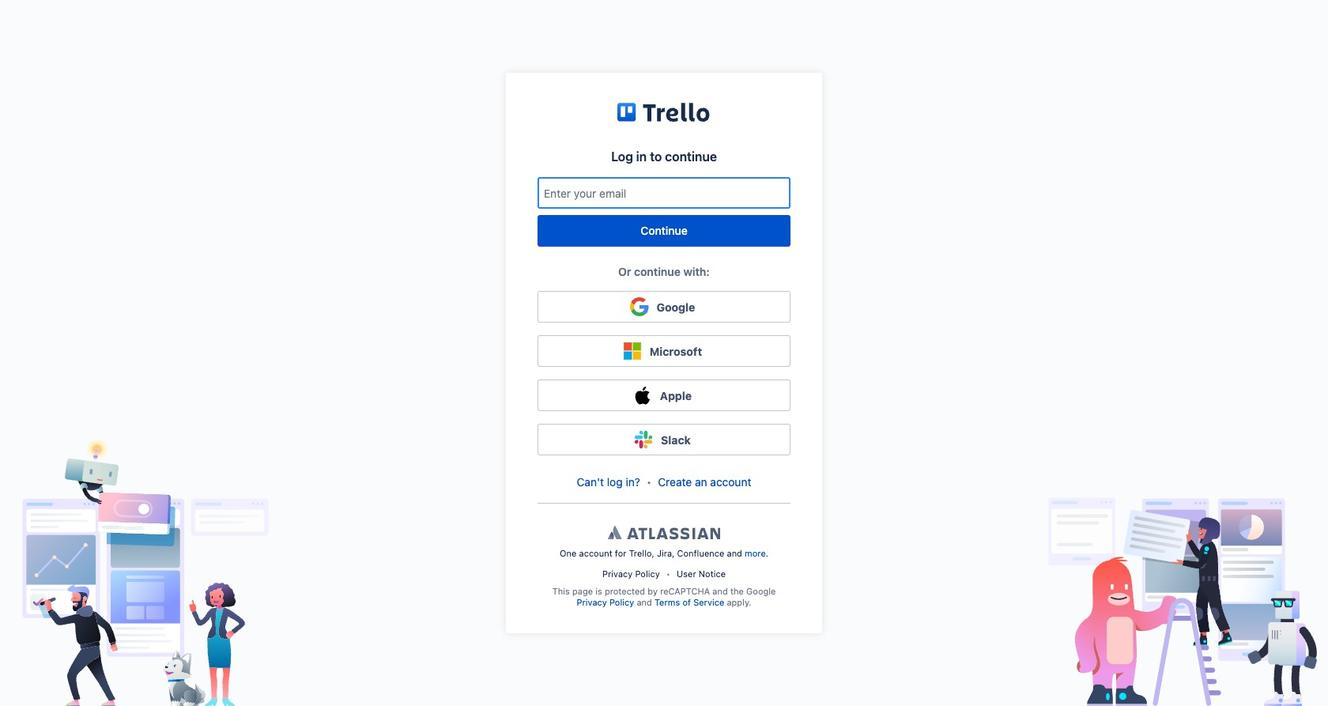 Task type: vqa. For each thing, say whether or not it's contained in the screenshot.
rightmost time
no



Task type: describe. For each thing, give the bounding box(es) containing it.
continue button
[[538, 215, 791, 247]]

1 vertical spatial account
[[579, 548, 613, 558]]

one account for trello, jira, confluence and more .
[[560, 548, 769, 558]]

google inside "privacy policy • user notice this page is protected by recaptcha and the google privacy policy and terms of service apply."
[[747, 586, 776, 596]]

is
[[596, 586, 603, 596]]

microsoft
[[650, 345, 703, 358]]

0 vertical spatial •
[[647, 475, 652, 489]]

1 vertical spatial privacy
[[577, 597, 607, 608]]

.
[[766, 548, 769, 558]]

google inside button
[[657, 301, 696, 314]]

by
[[648, 586, 658, 596]]

of
[[683, 597, 691, 608]]

0 horizontal spatial policy
[[610, 597, 635, 608]]

trello,
[[629, 548, 655, 558]]

microsoft button
[[538, 335, 791, 368]]

protected
[[605, 586, 646, 596]]

more
[[745, 548, 766, 558]]

log in to continue main content
[[506, 73, 823, 634]]

notice
[[699, 569, 726, 579]]

user
[[677, 569, 697, 579]]

can't
[[577, 475, 604, 489]]

create
[[658, 475, 692, 489]]

Enter your email email field
[[539, 179, 789, 207]]



Task type: locate. For each thing, give the bounding box(es) containing it.
and down by
[[637, 597, 653, 608]]

slack
[[661, 433, 691, 447]]

service
[[694, 597, 725, 608]]

account right the an
[[711, 475, 752, 489]]

can't log in? • create an account
[[577, 475, 752, 489]]

1 vertical spatial and
[[713, 586, 728, 596]]

•
[[647, 475, 652, 489], [667, 569, 671, 579]]

recaptcha
[[661, 586, 710, 596]]

continue
[[665, 150, 717, 164]]

• inside "privacy policy • user notice this page is protected by recaptcha and the google privacy policy and terms of service apply."
[[667, 569, 671, 579]]

1 vertical spatial •
[[667, 569, 671, 579]]

privacy policy link up 'protected'
[[603, 569, 660, 579]]

privacy policy • user notice this page is protected by recaptcha and the google privacy policy and terms of service apply.
[[553, 569, 776, 608]]

and
[[727, 548, 743, 558], [713, 586, 728, 596], [637, 597, 653, 608]]

1 horizontal spatial google
[[747, 586, 776, 596]]

privacy up 'protected'
[[603, 569, 633, 579]]

0 vertical spatial google
[[657, 301, 696, 314]]

0 vertical spatial account
[[711, 475, 752, 489]]

1 vertical spatial policy
[[610, 597, 635, 608]]

more link
[[745, 548, 766, 558]]

in?
[[626, 475, 641, 489]]

privacy down is
[[577, 597, 607, 608]]

an
[[695, 475, 708, 489]]

confluence
[[678, 548, 725, 558]]

and left more link
[[727, 548, 743, 558]]

0 horizontal spatial google
[[657, 301, 696, 314]]

trello image
[[618, 98, 711, 130], [618, 98, 711, 130]]

can't log in? link
[[577, 475, 641, 489]]

google
[[657, 301, 696, 314], [747, 586, 776, 596]]

0 horizontal spatial •
[[647, 475, 652, 489]]

log in to continue
[[612, 150, 717, 164]]

0 vertical spatial privacy policy link
[[603, 569, 660, 579]]

account
[[711, 475, 752, 489], [579, 548, 613, 558]]

google button
[[538, 291, 791, 324]]

• right in?
[[647, 475, 652, 489]]

1 vertical spatial google
[[747, 586, 776, 596]]

0 horizontal spatial account
[[579, 548, 613, 558]]

user notice link
[[677, 569, 726, 579]]

google up microsoft
[[657, 301, 696, 314]]

1 horizontal spatial •
[[667, 569, 671, 579]]

1 horizontal spatial policy
[[636, 569, 660, 579]]

account left for
[[579, 548, 613, 558]]

to
[[650, 150, 662, 164]]

policy
[[636, 569, 660, 579], [610, 597, 635, 608]]

2 vertical spatial and
[[637, 597, 653, 608]]

create an account link
[[658, 475, 752, 489]]

apply.
[[727, 597, 752, 608]]

atlassian image
[[608, 523, 721, 542], [608, 523, 721, 542]]

policy down 'protected'
[[610, 597, 635, 608]]

for
[[615, 548, 627, 558]]

policy up by
[[636, 569, 660, 579]]

terms of service link
[[655, 597, 725, 608]]

jira,
[[657, 548, 675, 558]]

0 vertical spatial privacy
[[603, 569, 633, 579]]

0 vertical spatial and
[[727, 548, 743, 558]]

the
[[731, 586, 744, 596]]

privacy policy link down is
[[577, 597, 635, 608]]

google right the
[[747, 586, 776, 596]]

privacy policy link
[[603, 569, 660, 579], [577, 597, 635, 608]]

1 horizontal spatial account
[[711, 475, 752, 489]]

log
[[612, 150, 633, 164]]

0 vertical spatial policy
[[636, 569, 660, 579]]

this
[[553, 586, 570, 596]]

continue
[[641, 224, 688, 237]]

apple button
[[538, 380, 791, 412]]

one
[[560, 548, 577, 558]]

1 vertical spatial privacy policy link
[[577, 597, 635, 608]]

and up service
[[713, 586, 728, 596]]

in
[[637, 150, 647, 164]]

terms
[[655, 597, 680, 608]]

log
[[607, 475, 623, 489]]

• left user
[[667, 569, 671, 579]]

page
[[573, 586, 593, 596]]

slack button
[[538, 424, 791, 456]]

privacy
[[603, 569, 633, 579], [577, 597, 607, 608]]

apple
[[660, 389, 692, 403]]



